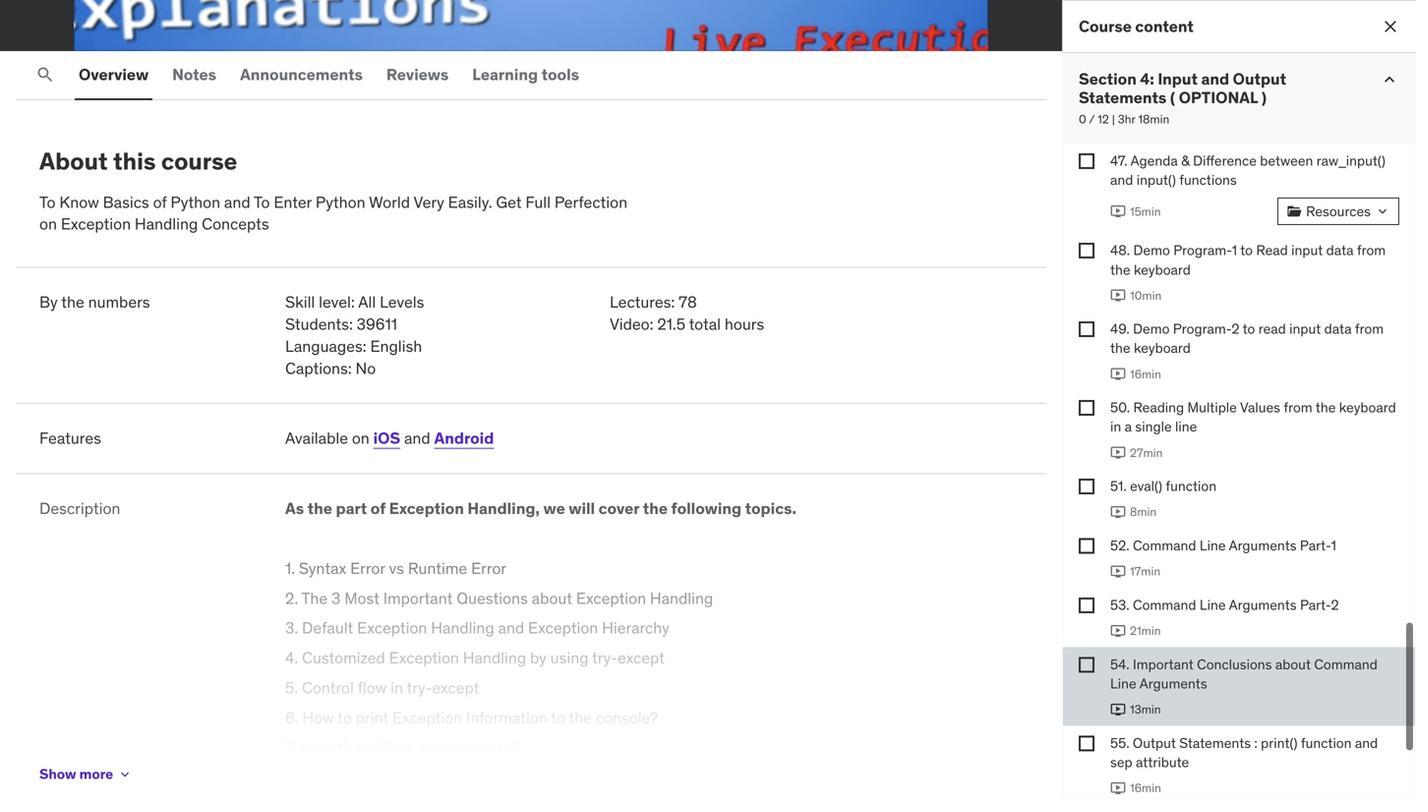 Task type: vqa. For each thing, say whether or not it's contained in the screenshot.
the across
no



Task type: locate. For each thing, give the bounding box(es) containing it.
with
[[322, 738, 352, 758]]

0 horizontal spatial of
[[153, 192, 167, 212]]

data down resources "dropdown button"
[[1327, 242, 1354, 259]]

show more button
[[39, 756, 133, 795]]

features
[[39, 429, 101, 449]]

/ inside section 4: input and output statements  ( optional ) 0 / 12 | 3hr 18min
[[1089, 112, 1095, 127]]

0 vertical spatial program-
[[1174, 242, 1232, 259]]

data inside 49. demo program-2 to read input data from the keyboard
[[1325, 320, 1352, 338]]

functions
[[1180, 171, 1237, 189]]

demo right 48.
[[1134, 242, 1170, 259]]

and inside section 4: input and output statements  ( optional ) 0 / 12 | 3hr 18min
[[1202, 69, 1230, 89]]

try- right flow
[[407, 678, 432, 698]]

flow
[[358, 678, 387, 698]]

exception right the customized
[[389, 648, 459, 669]]

2 to from the left
[[254, 192, 270, 212]]

and right the ios
[[404, 429, 431, 449]]

xsmall image left 49.
[[1079, 322, 1095, 338]]

from for 48. demo program-1 to read input data from the keyboard
[[1357, 242, 1386, 259]]

1 python from the left
[[171, 192, 220, 212]]

of right 'basics'
[[153, 192, 167, 212]]

ios link
[[373, 429, 400, 449]]

statements left :
[[1180, 735, 1251, 752]]

about right conclusions
[[1276, 656, 1311, 674]]

1 vertical spatial try-
[[407, 678, 432, 698]]

0 vertical spatial except
[[618, 648, 665, 669]]

full
[[526, 192, 551, 212]]

read
[[1257, 242, 1288, 259]]

function right eval()
[[1166, 478, 1217, 495]]

xsmall image left 51.
[[1079, 479, 1095, 495]]

1 vertical spatial function
[[1301, 735, 1352, 752]]

statements up "3hr"
[[1079, 88, 1167, 108]]

to left read
[[1241, 242, 1253, 259]]

function right print()
[[1301, 735, 1352, 752]]

in right flow
[[391, 678, 403, 698]]

demo for 48.
[[1134, 242, 1170, 259]]

0 vertical spatial important
[[383, 589, 453, 609]]

handling inside to know basics of python and to enter python world very easily.  get full perfection on exception handling concepts
[[135, 214, 198, 234]]

sidebar element
[[1062, 0, 1417, 800]]

statements
[[1079, 88, 1167, 108], [1180, 735, 1251, 752]]

1 horizontal spatial function
[[1301, 735, 1352, 752]]

/ right 0
[[1089, 112, 1095, 127]]

arguments for 1
[[1229, 537, 1297, 555]]

xsmall image left resources
[[1287, 204, 1303, 220]]

and right print()
[[1355, 735, 1378, 752]]

0 horizontal spatial on
[[39, 214, 57, 234]]

part-
[[1300, 537, 1331, 555], [1300, 597, 1331, 614]]

output up attribute
[[1133, 735, 1176, 752]]

and up concepts
[[224, 192, 250, 212]]

xsmall image left 47.
[[1079, 153, 1095, 169]]

very
[[414, 192, 444, 212]]

2 vertical spatial arguments
[[1140, 675, 1208, 693]]

2 vertical spatial from
[[1284, 399, 1313, 417]]

the inside "48. demo program-1 to read input data from the keyboard"
[[1111, 261, 1131, 279]]

/ right 0:01
[[209, 19, 217, 37]]

1 horizontal spatial python
[[316, 192, 366, 212]]

function inside 55. output statements : print() function and sep attribute
[[1301, 735, 1352, 752]]

1 horizontal spatial in
[[1111, 418, 1122, 436]]

the inside the 1. syntax error vs runtime error 2. the 3 most important questions about exception handling 3. default exception handling and exception hierarchy 4. customized exception handling by using try-except 5. control flow in try-except 6. how to print exception information to the console? 7. try with multiple except blocks?
[[569, 708, 592, 728]]

fullscreen image
[[985, 17, 1008, 40]]

xsmall image left 54. at bottom
[[1079, 657, 1095, 673]]

handling up hierarchy
[[650, 589, 713, 609]]

1 vertical spatial in
[[391, 678, 403, 698]]

2 part- from the top
[[1300, 597, 1331, 614]]

2.
[[285, 589, 298, 609]]

5 xsmall image from the top
[[1079, 657, 1095, 673]]

0 vertical spatial line
[[1200, 537, 1226, 555]]

1. syntax error vs runtime error 2. the 3 most important questions about exception handling 3. default exception handling and exception hierarchy 4. customized exception handling by using try-except 5. control flow in try-except 6. how to print exception information to the console? 7. try with multiple except blocks?
[[285, 559, 713, 758]]

except left blocks?
[[417, 738, 464, 758]]

1 vertical spatial statements
[[1180, 735, 1251, 752]]

1 vertical spatial input
[[1290, 320, 1321, 338]]

default
[[302, 618, 353, 639]]

section
[[1079, 69, 1137, 89]]

3 xsmall image from the top
[[1079, 479, 1095, 495]]

vs
[[389, 559, 404, 579]]

1 vertical spatial keyboard
[[1134, 340, 1191, 357]]

demo inside "48. demo program-1 to read input data from the keyboard"
[[1134, 242, 1170, 259]]

to
[[39, 192, 56, 212], [254, 192, 270, 212]]

1 vertical spatial about
[[1276, 656, 1311, 674]]

47.
[[1111, 152, 1128, 170]]

0 horizontal spatial 1
[[1232, 242, 1238, 259]]

on down about
[[39, 214, 57, 234]]

python down course
[[171, 192, 220, 212]]

1 vertical spatial data
[[1325, 320, 1352, 338]]

progress bar slider
[[12, 0, 1051, 12]]

to
[[1241, 242, 1253, 259], [1243, 320, 1256, 338], [338, 708, 352, 728], [551, 708, 565, 728]]

0 vertical spatial arguments
[[1229, 537, 1297, 555]]

statements inside 55. output statements : print() function and sep attribute
[[1180, 735, 1251, 752]]

play command line arguments part-2 image
[[1111, 624, 1126, 639]]

1 horizontal spatial error
[[471, 559, 507, 579]]

input right read
[[1292, 242, 1323, 259]]

0 vertical spatial try-
[[592, 648, 618, 669]]

basics
[[103, 192, 149, 212]]

program- inside "48. demo program-1 to read input data from the keyboard"
[[1174, 242, 1232, 259]]

50.
[[1111, 399, 1130, 417]]

total
[[689, 314, 721, 334]]

play important conclusions about command line arguments image
[[1111, 702, 1126, 718]]

0 vertical spatial in
[[1111, 418, 1122, 436]]

difference
[[1193, 152, 1257, 170]]

the right by
[[61, 292, 84, 312]]

in
[[1111, 418, 1122, 436], [391, 678, 403, 698]]

input inside "48. demo program-1 to read input data from the keyboard"
[[1292, 242, 1323, 259]]

input inside 49. demo program-2 to read input data from the keyboard
[[1290, 320, 1321, 338]]

program- inside 49. demo program-2 to read input data from the keyboard
[[1173, 320, 1232, 338]]

hours
[[725, 314, 765, 334]]

line down 52. command line arguments part-1 at the bottom right
[[1200, 597, 1226, 614]]

using
[[551, 648, 589, 669]]

2 vertical spatial line
[[1111, 675, 1137, 693]]

demo inside 49. demo program-2 to read input data from the keyboard
[[1133, 320, 1170, 338]]

0 vertical spatial 16min
[[1130, 367, 1162, 382]]

0 horizontal spatial try-
[[407, 678, 432, 698]]

play agenda & difference between raw_input() and input() functions image
[[1111, 204, 1126, 220]]

|
[[1112, 112, 1115, 127]]

1 vertical spatial 2
[[1331, 597, 1340, 614]]

line for 53.
[[1200, 597, 1226, 614]]

arguments up conclusions
[[1229, 597, 1297, 614]]

0 vertical spatial command
[[1133, 537, 1197, 555]]

1 vertical spatial 1
[[1331, 537, 1337, 555]]

exception
[[61, 214, 131, 234], [389, 499, 464, 519], [576, 589, 646, 609], [357, 618, 427, 639], [528, 618, 598, 639], [389, 648, 459, 669], [393, 708, 463, 728]]

2 vertical spatial command
[[1315, 656, 1378, 674]]

of right part
[[371, 499, 386, 519]]

xsmall image right resources
[[1375, 204, 1391, 220]]

1 demo from the top
[[1134, 242, 1170, 259]]

from inside 49. demo program-2 to read input data from the keyboard
[[1355, 320, 1384, 338]]

and down questions
[[498, 618, 525, 639]]

16min right play demo program-2 to read input data from the keyboard image
[[1130, 367, 1162, 382]]

0 vertical spatial on
[[39, 214, 57, 234]]

2 vertical spatial keyboard
[[1340, 399, 1397, 417]]

by the numbers
[[39, 292, 150, 312]]

handling down questions
[[431, 618, 494, 639]]

from inside 50. reading multiple values from the keyboard in a single line
[[1284, 399, 1313, 417]]

1 vertical spatial output
[[1133, 735, 1176, 752]]

xsmall image for 51.
[[1079, 479, 1095, 495]]

0 vertical spatial from
[[1357, 242, 1386, 259]]

1 horizontal spatial output
[[1233, 69, 1287, 89]]

1 horizontal spatial 1
[[1331, 537, 1337, 555]]

52.
[[1111, 537, 1130, 555]]

input
[[1292, 242, 1323, 259], [1290, 320, 1321, 338]]

0 vertical spatial part-
[[1300, 537, 1331, 555]]

1 vertical spatial part-
[[1300, 597, 1331, 614]]

1 horizontal spatial 2
[[1331, 597, 1340, 614]]

reviews
[[387, 64, 449, 85]]

exception down know on the left top of page
[[61, 214, 131, 234]]

xsmall image
[[1287, 204, 1303, 220], [1375, 204, 1391, 220], [1079, 243, 1095, 259], [1079, 400, 1095, 416], [1079, 598, 1095, 614], [1079, 736, 1095, 752], [117, 767, 133, 783]]

0 horizontal spatial statements
[[1079, 88, 1167, 108]]

console?
[[596, 708, 658, 728]]

output inside 55. output statements : print() function and sep attribute
[[1133, 735, 1176, 752]]

1 part- from the top
[[1300, 537, 1331, 555]]

the right values
[[1316, 399, 1336, 417]]

1 horizontal spatial important
[[1133, 656, 1194, 674]]

exception up "multiple"
[[393, 708, 463, 728]]

from right read at the top right
[[1355, 320, 1384, 338]]

keyboard inside 49. demo program-2 to read input data from the keyboard
[[1134, 340, 1191, 357]]

important
[[383, 589, 453, 609], [1133, 656, 1194, 674]]

2 demo from the top
[[1133, 320, 1170, 338]]

the right cover
[[643, 499, 668, 519]]

0 vertical spatial input
[[1292, 242, 1323, 259]]

python right enter
[[316, 192, 366, 212]]

17min
[[1130, 564, 1161, 580]]

the down 48.
[[1111, 261, 1131, 279]]

handling
[[135, 214, 198, 234], [650, 589, 713, 609], [431, 618, 494, 639], [463, 648, 526, 669]]

12
[[1098, 112, 1109, 127]]

/
[[209, 19, 217, 37], [1089, 112, 1095, 127]]

from for 49. demo program-2 to read input data from the keyboard
[[1355, 320, 1384, 338]]

48. demo program-1 to read input data from the keyboard
[[1111, 242, 1386, 279]]

part- for 1
[[1300, 537, 1331, 555]]

important down 21min
[[1133, 656, 1194, 674]]

line up 53. command line arguments part-2
[[1200, 537, 1226, 555]]

16min right play output statements : print() function and sep attribute image
[[1130, 781, 1162, 796]]

from inside "48. demo program-1 to read input data from the keyboard"
[[1357, 242, 1386, 259]]

arguments up 53. command line arguments part-2
[[1229, 537, 1297, 555]]

0 vertical spatial of
[[153, 192, 167, 212]]

data for 48. demo program-1 to read input data from the keyboard
[[1327, 242, 1354, 259]]

more
[[79, 766, 113, 784]]

0:01
[[179, 19, 206, 37]]

exception down most
[[357, 618, 427, 639]]

output right input on the right top of page
[[1233, 69, 1287, 89]]

1.
[[285, 559, 295, 579]]

0 horizontal spatial to
[[39, 192, 56, 212]]

0 horizontal spatial python
[[171, 192, 220, 212]]

python
[[171, 192, 220, 212], [316, 192, 366, 212]]

reading
[[1134, 399, 1185, 417]]

1 vertical spatial arguments
[[1229, 597, 1297, 614]]

single
[[1136, 418, 1172, 436]]

ios
[[373, 429, 400, 449]]

0 vertical spatial about
[[532, 589, 572, 609]]

from
[[1357, 242, 1386, 259], [1355, 320, 1384, 338], [1284, 399, 1313, 417]]

skill
[[285, 292, 315, 312]]

of for exception
[[371, 499, 386, 519]]

1 vertical spatial /
[[1089, 112, 1095, 127]]

the inside 50. reading multiple values from the keyboard in a single line
[[1316, 399, 1336, 417]]

except up information
[[432, 678, 479, 698]]

handling down 'basics'
[[135, 214, 198, 234]]

to left know on the left top of page
[[39, 192, 56, 212]]

try
[[300, 738, 319, 758]]

the left console?
[[569, 708, 592, 728]]

0 horizontal spatial important
[[383, 589, 453, 609]]

from right values
[[1284, 399, 1313, 417]]

1 xsmall image from the top
[[1079, 153, 1095, 169]]

about right questions
[[532, 589, 572, 609]]

0 horizontal spatial in
[[391, 678, 403, 698]]

0 vertical spatial /
[[209, 19, 217, 37]]

announcements button
[[236, 51, 367, 98]]

output
[[1233, 69, 1287, 89], [1133, 735, 1176, 752]]

16min for demo
[[1130, 367, 1162, 382]]

0 horizontal spatial output
[[1133, 735, 1176, 752]]

available on ios and android
[[285, 429, 494, 449]]

to right how in the left of the page
[[338, 708, 352, 728]]

3.
[[285, 618, 298, 639]]

data for 49. demo program-2 to read input data from the keyboard
[[1325, 320, 1352, 338]]

xsmall image left 50.
[[1079, 400, 1095, 416]]

statements inside section 4: input and output statements  ( optional ) 0 / 12 | 3hr 18min
[[1079, 88, 1167, 108]]

demo right 49.
[[1133, 320, 1170, 338]]

0 horizontal spatial /
[[209, 19, 217, 37]]

program- for 1
[[1174, 242, 1232, 259]]

keyboard inside "48. demo program-1 to read input data from the keyboard"
[[1134, 261, 1191, 279]]

xsmall image left "52."
[[1079, 539, 1095, 554]]

data
[[1327, 242, 1354, 259], [1325, 320, 1352, 338]]

1 vertical spatial program-
[[1173, 320, 1232, 338]]

0 vertical spatial keyboard
[[1134, 261, 1191, 279]]

syntax
[[299, 559, 347, 579]]

1 horizontal spatial statements
[[1180, 735, 1251, 752]]

data inside "48. demo program-1 to read input data from the keyboard"
[[1327, 242, 1354, 259]]

search image
[[35, 65, 55, 85]]

to left enter
[[254, 192, 270, 212]]

2 python from the left
[[316, 192, 366, 212]]

1 vertical spatial 16min
[[1130, 781, 1162, 796]]

arguments for 2
[[1229, 597, 1297, 614]]

1 vertical spatial of
[[371, 499, 386, 519]]

android link
[[434, 429, 494, 449]]

to left read at the top right
[[1243, 320, 1256, 338]]

2 16min from the top
[[1130, 781, 1162, 796]]

settings image
[[947, 17, 971, 40]]

try-
[[592, 648, 618, 669], [407, 678, 432, 698]]

1 vertical spatial on
[[352, 429, 370, 449]]

1 horizontal spatial of
[[371, 499, 386, 519]]

0 horizontal spatial about
[[532, 589, 572, 609]]

important down runtime
[[383, 589, 453, 609]]

0 vertical spatial demo
[[1134, 242, 1170, 259]]

1 vertical spatial important
[[1133, 656, 1194, 674]]

xsmall image right the "more"
[[117, 767, 133, 783]]

input right read at the top right
[[1290, 320, 1321, 338]]

0 vertical spatial output
[[1233, 69, 1287, 89]]

we
[[544, 499, 565, 519]]

0 horizontal spatial function
[[1166, 478, 1217, 495]]

21min
[[1130, 624, 1161, 639]]

arguments inside 54. important conclusions about command line arguments
[[1140, 675, 1208, 693]]

know
[[59, 192, 99, 212]]

error up questions
[[471, 559, 507, 579]]

try- right using
[[592, 648, 618, 669]]

mute image
[[910, 17, 934, 40]]

and inside the 1. syntax error vs runtime error 2. the 3 most important questions about exception handling 3. default exception handling and exception hierarchy 4. customized exception handling by using try-except 5. control flow in try-except 6. how to print exception information to the console? 7. try with multiple except blocks?
[[498, 618, 525, 639]]

in left a
[[1111, 418, 1122, 436]]

13min
[[1130, 702, 1161, 718]]

4 xsmall image from the top
[[1079, 539, 1095, 554]]

1 vertical spatial command
[[1133, 597, 1197, 614]]

the down 49.
[[1111, 340, 1131, 357]]

2 xsmall image from the top
[[1079, 322, 1095, 338]]

exception up runtime
[[389, 499, 464, 519]]

print
[[356, 708, 389, 728]]

1 vertical spatial line
[[1200, 597, 1226, 614]]

on left ios link
[[352, 429, 370, 449]]

arguments
[[1229, 537, 1297, 555], [1229, 597, 1297, 614], [1140, 675, 1208, 693]]

except
[[618, 648, 665, 669], [432, 678, 479, 698], [417, 738, 464, 758]]

xsmall image
[[1079, 153, 1095, 169], [1079, 322, 1095, 338], [1079, 479, 1095, 495], [1079, 539, 1095, 554], [1079, 657, 1095, 673]]

from down resources "dropdown button"
[[1357, 242, 1386, 259]]

get
[[496, 192, 522, 212]]

arguments up 13min
[[1140, 675, 1208, 693]]

the inside 49. demo program-2 to read input data from the keyboard
[[1111, 340, 1131, 357]]

values
[[1240, 399, 1281, 417]]

0 vertical spatial data
[[1327, 242, 1354, 259]]

1 vertical spatial from
[[1355, 320, 1384, 338]]

in inside 50. reading multiple values from the keyboard in a single line
[[1111, 418, 1122, 436]]

1 16min from the top
[[1130, 367, 1162, 382]]

except down hierarchy
[[618, 648, 665, 669]]

1 horizontal spatial try-
[[592, 648, 618, 669]]

3hr
[[1118, 112, 1136, 127]]

program- left read at the top right
[[1173, 320, 1232, 338]]

xsmall image for 49.
[[1079, 322, 1095, 338]]

input for read
[[1292, 242, 1323, 259]]

resources
[[1307, 203, 1371, 220]]

and down 47.
[[1111, 171, 1134, 189]]

and right input on the right top of page
[[1202, 69, 1230, 89]]

overview
[[79, 64, 149, 85]]

1 vertical spatial demo
[[1133, 320, 1170, 338]]

1 horizontal spatial /
[[1089, 112, 1095, 127]]

15min
[[1130, 204, 1161, 219]]

0 vertical spatial statements
[[1079, 88, 1167, 108]]

4:
[[1141, 69, 1155, 89]]

0 vertical spatial function
[[1166, 478, 1217, 495]]

4.
[[285, 648, 298, 669]]

error left vs
[[350, 559, 385, 579]]

data right read at the top right
[[1325, 320, 1352, 338]]

of inside to know basics of python and to enter python world very easily.  get full perfection on exception handling concepts
[[153, 192, 167, 212]]

1 horizontal spatial to
[[254, 192, 270, 212]]

0 vertical spatial 2
[[1232, 320, 1240, 338]]

about inside 54. important conclusions about command line arguments
[[1276, 656, 1311, 674]]

16min
[[1130, 367, 1162, 382], [1130, 781, 1162, 796]]

program- left read
[[1174, 242, 1232, 259]]

0 horizontal spatial error
[[350, 559, 385, 579]]

&
[[1182, 152, 1190, 170]]

0 horizontal spatial 2
[[1232, 320, 1240, 338]]

0 vertical spatial 1
[[1232, 242, 1238, 259]]

line down 54. at bottom
[[1111, 675, 1137, 693]]

1 horizontal spatial about
[[1276, 656, 1311, 674]]



Task type: describe. For each thing, give the bounding box(es) containing it.
resources button
[[1278, 198, 1400, 225]]

keyboard for 48.
[[1134, 261, 1191, 279]]

1 inside "48. demo program-1 to read input data from the keyboard"
[[1232, 242, 1238, 259]]

1 error from the left
[[350, 559, 385, 579]]

rewind 5 seconds image
[[54, 17, 78, 40]]

conclusions
[[1197, 656, 1272, 674]]

no
[[356, 358, 376, 379]]

39611
[[357, 314, 397, 334]]

the right as
[[308, 499, 332, 519]]

2 vertical spatial except
[[417, 738, 464, 758]]

add note image
[[272, 17, 296, 40]]

this
[[113, 147, 156, 176]]

content
[[1136, 16, 1194, 36]]

will
[[569, 499, 595, 519]]

reviews button
[[383, 51, 453, 98]]

most
[[345, 589, 380, 609]]

as
[[285, 499, 304, 519]]

input
[[1158, 69, 1198, 89]]

51.
[[1111, 478, 1127, 495]]

48.
[[1111, 242, 1130, 259]]

eval()
[[1130, 478, 1163, 495]]

54.
[[1111, 656, 1130, 674]]

control
[[302, 678, 354, 698]]

about inside the 1. syntax error vs runtime error 2. the 3 most important questions about exception handling 3. default exception handling and exception hierarchy 4. customized exception handling by using try-except 5. control flow in try-except 6. how to print exception information to the console? 7. try with multiple except blocks?
[[532, 589, 572, 609]]

command for 53.
[[1133, 597, 1197, 614]]

1 horizontal spatial on
[[352, 429, 370, 449]]

13:32
[[220, 19, 255, 37]]

2 inside 49. demo program-2 to read input data from the keyboard
[[1232, 320, 1240, 338]]

xsmall image left 53.
[[1079, 598, 1095, 614]]

play output statements : print() function and sep attribute image
[[1111, 781, 1126, 797]]

to right information
[[551, 708, 565, 728]]

about this course
[[39, 147, 237, 176]]

xsmall image inside show more button
[[117, 767, 133, 783]]

line for 52.
[[1200, 537, 1226, 555]]

video:
[[610, 314, 654, 334]]

53. command line arguments part-2
[[1111, 597, 1340, 614]]

2 error from the left
[[471, 559, 507, 579]]

a
[[1125, 418, 1132, 436]]

read
[[1259, 320, 1286, 338]]

and inside the 47. agenda & difference between raw_input() and input() functions
[[1111, 171, 1134, 189]]

xsmall image left 55.
[[1079, 736, 1095, 752]]

78
[[679, 292, 697, 312]]

print()
[[1261, 735, 1298, 752]]

exception up using
[[528, 618, 598, 639]]

course content
[[1079, 16, 1194, 36]]

keyboard for 49.
[[1134, 340, 1191, 357]]

information
[[466, 708, 548, 728]]

54. important conclusions about command line arguments
[[1111, 656, 1378, 693]]

level:
[[319, 292, 355, 312]]

numbers
[[88, 292, 150, 312]]

16min for output
[[1130, 781, 1162, 796]]

10min
[[1130, 288, 1162, 303]]

and inside to know basics of python and to enter python world very easily.  get full perfection on exception handling concepts
[[224, 192, 250, 212]]

to inside 49. demo program-2 to read input data from the keyboard
[[1243, 320, 1256, 338]]

:
[[1255, 735, 1258, 752]]

play eval() function image
[[1111, 505, 1126, 520]]

learning tools button
[[469, 51, 583, 98]]

the
[[302, 589, 328, 609]]

close course content sidebar image
[[1381, 17, 1401, 36]]

show
[[39, 766, 76, 784]]

agenda
[[1131, 152, 1178, 170]]

as the part of exception handling, we will cover the following topics.
[[285, 499, 797, 519]]

handling left by
[[463, 648, 526, 669]]

27min
[[1130, 445, 1163, 461]]

49.
[[1111, 320, 1130, 338]]

18min
[[1139, 112, 1170, 127]]

xsmall image for 47.
[[1079, 153, 1095, 169]]

play demo program-1 to read input data from the keyboard image
[[1111, 288, 1126, 304]]

play command line arguments part-1 image
[[1111, 564, 1126, 580]]

topics.
[[745, 499, 797, 519]]

and inside 55. output statements : print() function and sep attribute
[[1355, 735, 1378, 752]]

small image
[[1380, 70, 1400, 89]]

21.5
[[657, 314, 686, 334]]

keyboard inside 50. reading multiple values from the keyboard in a single line
[[1340, 399, 1397, 417]]

sep
[[1111, 754, 1133, 772]]

1 to from the left
[[39, 192, 56, 212]]

exception inside to know basics of python and to enter python world very easily.  get full perfection on exception handling concepts
[[61, 214, 131, 234]]

android
[[434, 429, 494, 449]]

55.
[[1111, 735, 1130, 752]]

in inside the 1. syntax error vs runtime error 2. the 3 most important questions about exception handling 3. default exception handling and exception hierarchy 4. customized exception handling by using try-except 5. control flow in try-except 6. how to print exception information to the console? 7. try with multiple except blocks?
[[391, 678, 403, 698]]

52. command line arguments part-1
[[1111, 537, 1337, 555]]

of for python
[[153, 192, 167, 212]]

important inside 54. important conclusions about command line arguments
[[1133, 656, 1194, 674]]

by
[[530, 648, 547, 669]]

important inside the 1. syntax error vs runtime error 2. the 3 most important questions about exception handling 3. default exception handling and exception hierarchy 4. customized exception handling by using try-except 5. control flow in try-except 6. how to print exception information to the console? 7. try with multiple except blocks?
[[383, 589, 453, 609]]

students:
[[285, 314, 353, 334]]

to inside "48. demo program-1 to read input data from the keyboard"
[[1241, 242, 1253, 259]]

on inside to know basics of python and to enter python world very easily.  get full perfection on exception handling concepts
[[39, 214, 57, 234]]

lectures: 78 video: 21.5 total hours
[[610, 292, 765, 334]]

optional
[[1179, 88, 1258, 108]]

following
[[671, 499, 742, 519]]

concepts
[[202, 214, 269, 234]]

0:01 / 13:32
[[179, 19, 255, 37]]

7.
[[285, 738, 296, 758]]

program- for 2
[[1173, 320, 1232, 338]]

1 vertical spatial except
[[432, 678, 479, 698]]

learning tools
[[472, 64, 579, 85]]

notes button
[[168, 51, 220, 98]]

1x
[[104, 19, 117, 37]]

cover
[[599, 499, 640, 519]]

questions
[[457, 589, 528, 609]]

to know basics of python and to enter python world very easily.  get full perfection on exception handling concepts
[[39, 192, 628, 234]]

easily.
[[448, 192, 492, 212]]

attribute
[[1136, 754, 1190, 772]]

47. agenda & difference between raw_input() and input() functions
[[1111, 152, 1386, 189]]

command for 52.
[[1133, 537, 1197, 555]]

exception up hierarchy
[[576, 589, 646, 609]]

perfection
[[555, 192, 628, 212]]

line
[[1176, 418, 1198, 436]]

enter
[[274, 192, 312, 212]]

handling,
[[468, 499, 540, 519]]

play demo program-2 to read input data from the keyboard image
[[1111, 367, 1126, 382]]

53.
[[1111, 597, 1130, 614]]

part
[[336, 499, 367, 519]]

50. reading multiple values from the keyboard in a single line
[[1111, 399, 1397, 436]]

learning
[[472, 64, 538, 85]]

xsmall image for 52.
[[1079, 539, 1095, 554]]

how
[[302, 708, 334, 728]]

demo for 49.
[[1133, 320, 1170, 338]]

input for read
[[1290, 320, 1321, 338]]

runtime
[[408, 559, 467, 579]]

forward 5 seconds image
[[143, 17, 166, 40]]

3
[[332, 589, 341, 609]]

raw_input()
[[1317, 152, 1386, 170]]

section 4: input and output statements  ( optional ) button
[[1079, 69, 1364, 108]]

output inside section 4: input and output statements  ( optional ) 0 / 12 | 3hr 18min
[[1233, 69, 1287, 89]]

line inside 54. important conclusions about command line arguments
[[1111, 675, 1137, 693]]

)
[[1262, 88, 1267, 108]]

xsmall image for 54.
[[1079, 657, 1095, 673]]

multiple
[[1188, 399, 1237, 417]]

xsmall image left 48.
[[1079, 243, 1095, 259]]

part- for 2
[[1300, 597, 1331, 614]]

6.
[[285, 708, 299, 728]]

english
[[370, 336, 422, 356]]

command inside 54. important conclusions about command line arguments
[[1315, 656, 1378, 674]]

between
[[1260, 152, 1314, 170]]

skill level: all levels students: 39611 languages: english captions: no
[[285, 292, 424, 379]]

play reading multiple values from the keyboard in a single line image
[[1111, 445, 1126, 461]]



